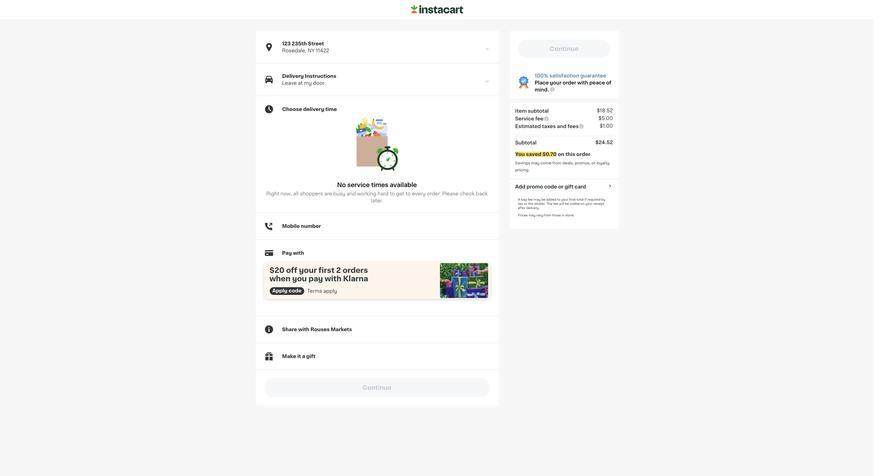 Task type: vqa. For each thing, say whether or not it's contained in the screenshot.
the bottommost the the
no



Task type: locate. For each thing, give the bounding box(es) containing it.
service fee
[[515, 116, 544, 121]]

back
[[476, 191, 488, 196]]

fee down subtotal
[[536, 116, 544, 121]]

order
[[563, 80, 576, 85], [577, 152, 591, 157]]

1 horizontal spatial code
[[544, 184, 557, 189]]

0 horizontal spatial on
[[558, 152, 565, 157]]

working
[[357, 191, 376, 196]]

please
[[442, 191, 459, 196]]

card
[[575, 184, 586, 189]]

may for come
[[531, 161, 540, 165]]

be
[[542, 198, 546, 201], [565, 202, 569, 205]]

from for those
[[544, 214, 551, 217]]

1 horizontal spatial on
[[581, 202, 585, 205]]

0 vertical spatial be
[[542, 198, 546, 201]]

$24.52
[[596, 140, 613, 145]]

hard
[[378, 191, 389, 196]]

0 horizontal spatial to
[[390, 191, 395, 196]]

subtotal
[[528, 109, 549, 114]]

shoppers
[[300, 191, 323, 196]]

your up will
[[561, 198, 569, 201]]

1 horizontal spatial to
[[406, 191, 411, 196]]

$5.00
[[599, 116, 613, 121]]

on inside a bag fee may be added to your final total if required by law or the retailer. the fee will be visible on your receipt after delivery.
[[581, 202, 585, 205]]

1 vertical spatial from
[[544, 214, 551, 217]]

add promo code or gift card button
[[515, 183, 586, 190]]

1 vertical spatial fee
[[528, 198, 533, 201]]

get
[[396, 191, 404, 196]]

and inside no service times available right now, all shoppers are busy and working hard to get to every order. please check back later.
[[347, 191, 356, 196]]

your
[[550, 80, 562, 85], [561, 198, 569, 201], [586, 202, 593, 205], [299, 267, 317, 274]]

from inside savings may come from deals, promos, or loyalty pricing.
[[553, 161, 562, 165]]

door
[[313, 81, 324, 86]]

street
[[308, 41, 324, 46]]

0 vertical spatial and
[[557, 124, 567, 129]]

no
[[337, 182, 346, 188]]

1 horizontal spatial fee
[[536, 116, 544, 121]]

order.
[[427, 191, 441, 196]]

1 vertical spatial be
[[565, 202, 569, 205]]

0 vertical spatial from
[[553, 161, 562, 165]]

orders
[[343, 267, 368, 274]]

it
[[297, 354, 301, 359]]

your inside place your order with peace of mind.
[[550, 80, 562, 85]]

busy
[[333, 191, 345, 196]]

pay
[[282, 251, 292, 255]]

from
[[553, 161, 562, 165], [544, 214, 551, 217]]

share with rouses markets
[[282, 327, 352, 332]]

time
[[325, 107, 337, 112]]

code down you at the bottom left of the page
[[289, 288, 302, 293]]

to up will
[[557, 198, 561, 201]]

or down bag
[[524, 202, 527, 205]]

2 horizontal spatial to
[[557, 198, 561, 201]]

and down service
[[347, 191, 356, 196]]

gift left "card"
[[565, 184, 574, 189]]

or up will
[[558, 184, 564, 189]]

of
[[606, 80, 612, 85]]

code up added on the right top
[[544, 184, 557, 189]]

0 vertical spatial code
[[544, 184, 557, 189]]

no service times available right now, all shoppers are busy and working hard to get to every order. please check back later.
[[266, 182, 488, 203]]

0 horizontal spatial be
[[542, 198, 546, 201]]

your up more info about 100% satisfaction guarantee image
[[550, 80, 562, 85]]

1 horizontal spatial or
[[558, 184, 564, 189]]

mind.
[[535, 87, 549, 92]]

peace
[[590, 80, 605, 85]]

235th
[[292, 41, 307, 46]]

to right get
[[406, 191, 411, 196]]

fee left will
[[553, 202, 558, 205]]

to inside a bag fee may be added to your final total if required by law or the retailer. the fee will be visible on your receipt after delivery.
[[557, 198, 561, 201]]

may down saved
[[531, 161, 540, 165]]

with down guarantee
[[578, 80, 588, 85]]

or inside savings may come from deals, promos, or loyalty pricing.
[[592, 161, 596, 165]]

order up promos,
[[577, 152, 591, 157]]

delivery
[[303, 107, 324, 112]]

0 vertical spatial may
[[531, 161, 540, 165]]

added
[[546, 198, 556, 201]]

123
[[282, 41, 291, 46]]

to left get
[[390, 191, 395, 196]]

bag
[[521, 198, 527, 201]]

add promo code or gift card
[[515, 184, 586, 189]]

2 vertical spatial may
[[529, 214, 536, 217]]

may down delivery.
[[529, 214, 536, 217]]

1 vertical spatial code
[[289, 288, 302, 293]]

1 horizontal spatial from
[[553, 161, 562, 165]]

0 vertical spatial fee
[[536, 116, 544, 121]]

0 horizontal spatial or
[[524, 202, 527, 205]]

or left loyalty at the right of page
[[592, 161, 596, 165]]

delivery
[[282, 74, 304, 79]]

2 horizontal spatial fee
[[553, 202, 558, 205]]

0 vertical spatial order
[[563, 80, 576, 85]]

mobile
[[282, 224, 300, 229]]

on left this
[[558, 152, 565, 157]]

instructions
[[305, 74, 336, 79]]

the
[[547, 202, 553, 205]]

2 horizontal spatial or
[[592, 161, 596, 165]]

1 horizontal spatial gift
[[565, 184, 574, 189]]

from down you saved $0.70 on this order
[[553, 161, 562, 165]]

deals,
[[563, 161, 574, 165]]

apply code
[[272, 288, 302, 293]]

2
[[336, 267, 341, 274]]

promos,
[[575, 161, 591, 165]]

1 vertical spatial and
[[347, 191, 356, 196]]

if
[[585, 198, 587, 201]]

0 horizontal spatial and
[[347, 191, 356, 196]]

2 vertical spatial or
[[524, 202, 527, 205]]

1 vertical spatial or
[[558, 184, 564, 189]]

choose
[[282, 107, 302, 112]]

retailer.
[[534, 202, 546, 205]]

0 vertical spatial on
[[558, 152, 565, 157]]

with down "2"
[[325, 275, 342, 282]]

order inside place your order with peace of mind.
[[563, 80, 576, 85]]

total
[[577, 198, 584, 201]]

0 vertical spatial gift
[[565, 184, 574, 189]]

fee up the the
[[528, 198, 533, 201]]

gift right a on the left
[[306, 354, 315, 359]]

may
[[531, 161, 540, 165], [534, 198, 541, 201], [529, 214, 536, 217]]

all
[[293, 191, 299, 196]]

after
[[518, 206, 526, 210]]

order down 100% satisfaction guarantee
[[563, 80, 576, 85]]

be right will
[[565, 202, 569, 205]]

a bag fee may be added to your final total if required by law or the retailer. the fee will be visible on your receipt after delivery.
[[518, 198, 606, 210]]

mobile number
[[282, 224, 321, 229]]

a
[[518, 198, 520, 201]]

may inside savings may come from deals, promos, or loyalty pricing.
[[531, 161, 540, 165]]

1 vertical spatial gift
[[306, 354, 315, 359]]

to
[[390, 191, 395, 196], [406, 191, 411, 196], [557, 198, 561, 201]]

1 vertical spatial may
[[534, 198, 541, 201]]

1 vertical spatial on
[[581, 202, 585, 205]]

$18.52
[[597, 108, 613, 113]]

may inside a bag fee may be added to your final total if required by law or the retailer. the fee will be visible on your receipt after delivery.
[[534, 198, 541, 201]]

may up retailer.
[[534, 198, 541, 201]]

later.
[[371, 198, 383, 203]]

be up retailer.
[[542, 198, 546, 201]]

at
[[298, 81, 303, 86]]

your up pay
[[299, 267, 317, 274]]

now,
[[281, 191, 292, 196]]

with right the share
[[298, 327, 309, 332]]

and left fees
[[557, 124, 567, 129]]

from right vary
[[544, 214, 551, 217]]

0 horizontal spatial from
[[544, 214, 551, 217]]

delivery instructions image
[[484, 78, 490, 84]]

on down total on the right top of page
[[581, 202, 585, 205]]

0 vertical spatial or
[[592, 161, 596, 165]]

1 horizontal spatial and
[[557, 124, 567, 129]]

0 horizontal spatial gift
[[306, 354, 315, 359]]



Task type: describe. For each thing, give the bounding box(es) containing it.
come
[[541, 161, 552, 165]]

klarna
[[343, 275, 368, 282]]

more info about 100% satisfaction guarantee image
[[550, 87, 555, 92]]

times
[[371, 182, 389, 188]]

when
[[270, 275, 291, 282]]

with inside place your order with peace of mind.
[[578, 80, 588, 85]]

1 vertical spatial order
[[577, 152, 591, 157]]

right
[[266, 191, 279, 196]]

code inside 'button'
[[544, 184, 557, 189]]

item subtotal
[[515, 109, 549, 114]]

$0.70
[[543, 152, 557, 157]]

item
[[515, 109, 527, 114]]

your down if
[[586, 202, 593, 205]]

100% satisfaction guarantee
[[535, 73, 606, 78]]

pay
[[309, 275, 323, 282]]

every
[[412, 191, 426, 196]]

terms
[[307, 289, 322, 294]]

11422
[[316, 48, 329, 53]]

with right pay
[[293, 251, 304, 255]]

number
[[301, 224, 321, 229]]

ny
[[308, 48, 315, 53]]

$20 off your first 2 orders when you pay with klarna
[[270, 267, 368, 282]]

will
[[559, 202, 564, 205]]

gift inside 'button'
[[565, 184, 574, 189]]

you
[[292, 275, 307, 282]]

with inside $20 off your first 2 orders when you pay with klarna
[[325, 275, 342, 282]]

delivery.
[[526, 206, 540, 210]]

guarantee
[[581, 73, 606, 78]]

required
[[588, 198, 601, 201]]

a
[[302, 354, 305, 359]]

are
[[324, 191, 332, 196]]

0 horizontal spatial code
[[289, 288, 302, 293]]

satisfaction
[[550, 73, 579, 78]]

in
[[562, 214, 565, 217]]

0 horizontal spatial fee
[[528, 198, 533, 201]]

place
[[535, 80, 549, 85]]

delivery address image
[[484, 46, 490, 52]]

the
[[528, 202, 533, 205]]

apply
[[272, 288, 288, 293]]

or inside a bag fee may be added to your final total if required by law or the retailer. the fee will be visible on your receipt after delivery.
[[524, 202, 527, 205]]

estimated taxes and fees
[[515, 124, 579, 129]]

those
[[552, 214, 561, 217]]

or inside 'button'
[[558, 184, 564, 189]]

make it a gift
[[282, 354, 315, 359]]

place your order with peace of mind.
[[535, 80, 612, 92]]

apply
[[323, 289, 337, 294]]

may for vary
[[529, 214, 536, 217]]

rosedale,
[[282, 48, 306, 53]]

prices
[[518, 214, 528, 217]]

$20
[[270, 267, 285, 274]]

share
[[282, 327, 297, 332]]

123 235th street rosedale, ny 11422
[[282, 41, 329, 53]]

you
[[515, 152, 525, 157]]

delivery instructions leave at my door
[[282, 74, 336, 86]]

service
[[347, 182, 370, 188]]

first
[[319, 267, 335, 274]]

receipt
[[593, 202, 605, 205]]

available
[[390, 182, 417, 188]]

1 horizontal spatial be
[[565, 202, 569, 205]]

loyalty
[[597, 161, 610, 165]]

final
[[569, 198, 576, 201]]

2 vertical spatial fee
[[553, 202, 558, 205]]

you saved $0.70 on this order
[[515, 152, 591, 157]]

visible
[[570, 202, 580, 205]]

pricing.
[[515, 168, 530, 172]]

fees
[[568, 124, 579, 129]]

home image
[[411, 4, 463, 15]]

100%
[[535, 73, 548, 78]]

my
[[304, 81, 312, 86]]

choose delivery time
[[282, 107, 337, 112]]

subtotal
[[515, 140, 537, 145]]

your inside $20 off your first 2 orders when you pay with klarna
[[299, 267, 317, 274]]

service
[[515, 116, 534, 121]]

markets
[[331, 327, 352, 332]]

right now, all shoppers are busy and working hard to get to every order. please check back later. image
[[356, 117, 398, 171]]

store.
[[566, 214, 574, 217]]

this
[[566, 152, 575, 157]]

savings may come from deals, promos, or loyalty pricing.
[[515, 161, 611, 172]]

make
[[282, 354, 296, 359]]

from for deals,
[[553, 161, 562, 165]]

leave
[[282, 81, 297, 86]]

estimated
[[515, 124, 541, 129]]

check
[[460, 191, 475, 196]]

vary
[[536, 214, 543, 217]]

terms apply
[[307, 289, 337, 294]]

promo
[[527, 184, 543, 189]]

law
[[518, 202, 523, 205]]



